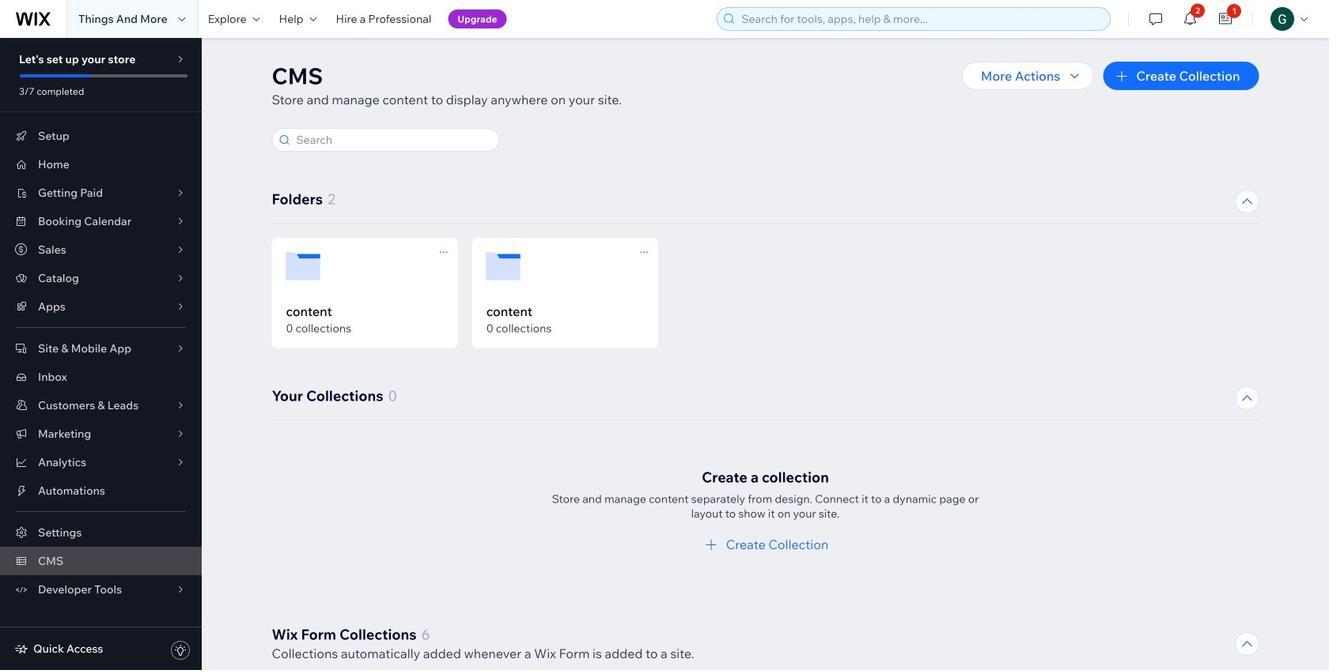 Task type: describe. For each thing, give the bounding box(es) containing it.
sidebar element
[[0, 38, 202, 671]]

Search for tools, apps, help & more... field
[[737, 8, 1105, 30]]

Search field
[[292, 129, 494, 151]]



Task type: vqa. For each thing, say whether or not it's contained in the screenshot.
Sidebar element
yes



